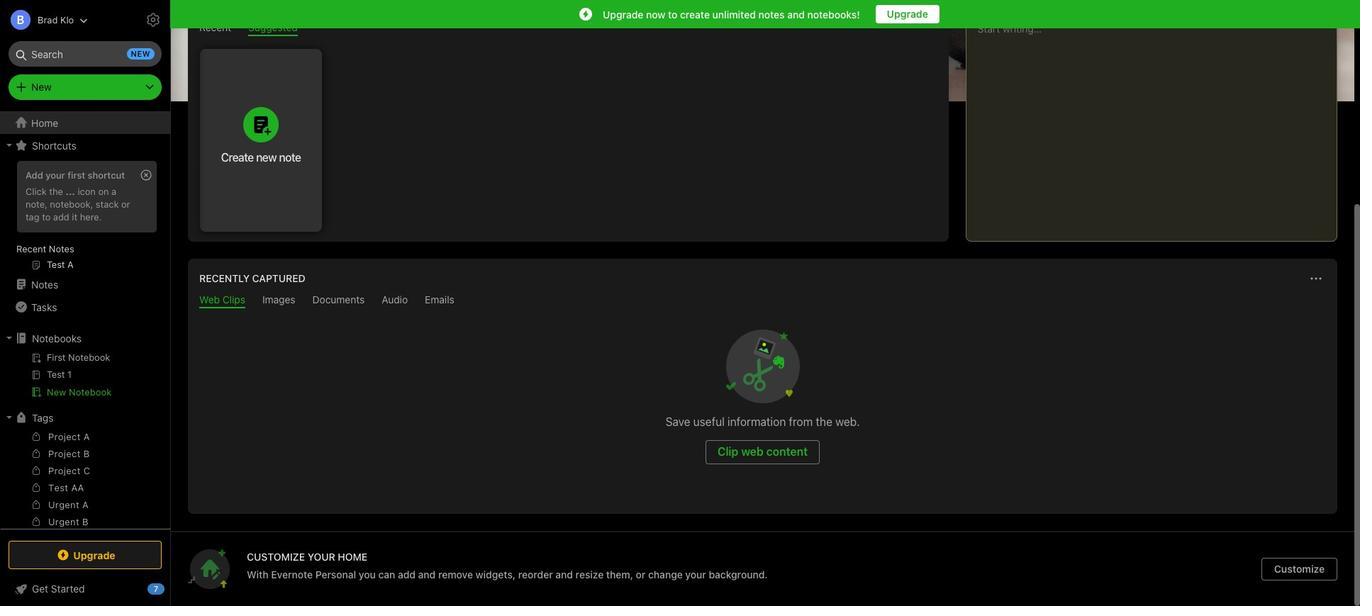 Task type: describe. For each thing, give the bounding box(es) containing it.
2 horizontal spatial and
[[787, 8, 805, 20]]

add inside icon on a note, notebook, stack or tag to add it here.
[[53, 211, 69, 223]]

b for urgent b
[[82, 516, 89, 528]]

reorder
[[518, 569, 553, 581]]

can
[[378, 569, 395, 581]]

documents tab
[[312, 294, 365, 309]]

click the ...
[[26, 186, 75, 197]]

icon
[[78, 186, 96, 197]]

a
[[111, 186, 116, 197]]

customize
[[247, 551, 305, 563]]

klo
[[60, 14, 74, 25]]

information
[[728, 416, 786, 428]]

project for project b
[[48, 448, 81, 459]]

save
[[666, 416, 690, 428]]

tab list for "web clips" tab panel on the bottom of the page
[[191, 294, 1335, 309]]

recent for recent notes
[[16, 243, 46, 255]]

web clips tab panel
[[188, 309, 1338, 514]]

0 vertical spatial notes
[[49, 243, 74, 255]]

recent for recent
[[199, 21, 231, 33]]

notebook
[[69, 387, 112, 398]]

tasks button
[[0, 296, 164, 318]]

new search field
[[18, 41, 155, 67]]

project for project c
[[48, 465, 81, 476]]

home
[[338, 551, 368, 563]]

new for new notebook
[[47, 387, 66, 398]]

tab list for suggested tab panel
[[191, 21, 946, 36]]

web clips
[[199, 294, 245, 306]]

web
[[199, 294, 220, 306]]

urgent a link
[[0, 497, 164, 514]]

recently captured button
[[196, 270, 306, 287]]

create new note button
[[200, 49, 322, 232]]

icon on a note, notebook, stack or tag to add it here.
[[26, 186, 130, 223]]

1 horizontal spatial and
[[556, 569, 573, 581]]

now
[[646, 8, 666, 20]]

test aa link
[[0, 480, 164, 497]]

on
[[98, 186, 109, 197]]

home link
[[0, 111, 170, 134]]

recent tab
[[199, 21, 231, 36]]

new notebook
[[47, 387, 112, 398]]

brad!
[[293, 43, 326, 59]]

b for project b
[[83, 448, 90, 459]]

content
[[767, 445, 808, 458]]

test aa
[[48, 482, 84, 493]]

...
[[66, 186, 75, 197]]

More actions field
[[1306, 269, 1326, 289]]

add
[[26, 170, 43, 181]]

brad
[[38, 14, 58, 25]]

tags button
[[0, 406, 164, 429]]

to inside icon on a note, notebook, stack or tag to add it here.
[[42, 211, 51, 223]]

click
[[26, 186, 47, 197]]

new notebook group
[[0, 350, 164, 406]]

recently captured
[[199, 272, 306, 284]]

upgrade button
[[9, 541, 162, 570]]

clip web content button
[[706, 440, 820, 465]]

0 horizontal spatial your
[[46, 170, 65, 181]]

create new note
[[221, 151, 301, 164]]

more actions image
[[1308, 270, 1325, 287]]

get
[[32, 583, 48, 595]]

notebooks!
[[808, 8, 860, 20]]

1 vertical spatial notes
[[31, 278, 58, 290]]

upgrade now to create unlimited notes and notebooks!
[[603, 8, 860, 20]]

emails tab
[[425, 294, 454, 309]]

customize your home with evernote personal you can add and remove widgets, reorder and resize them, or change your background.
[[247, 551, 768, 581]]

expand tags image
[[4, 412, 15, 423]]

click to collapse image
[[165, 580, 176, 597]]

clips
[[223, 294, 245, 306]]

or inside "customize your home with evernote personal you can add and remove widgets, reorder and resize them, or change your background."
[[636, 569, 646, 581]]

audio
[[382, 294, 408, 306]]

1 horizontal spatial to
[[668, 8, 678, 20]]

unlimited
[[713, 8, 756, 20]]

add inside "customize your home with evernote personal you can add and remove widgets, reorder and resize them, or change your background."
[[398, 569, 416, 581]]

tag
[[26, 211, 39, 223]]

0 vertical spatial the
[[49, 186, 63, 197]]

project c
[[48, 465, 90, 476]]

7
[[154, 584, 158, 594]]

1 vertical spatial customize button
[[1262, 558, 1338, 581]]

clip web content
[[718, 445, 808, 458]]

upgrade for upgrade now to create unlimited notes and notebooks!
[[603, 8, 644, 20]]

new button
[[9, 74, 162, 100]]

urgent b link
[[0, 514, 164, 531]]

good afternoon, brad!
[[188, 43, 326, 59]]

project b link
[[0, 446, 164, 463]]

Start writing… text field
[[978, 23, 1336, 230]]

personal
[[316, 569, 356, 581]]

save useful information from the web.
[[666, 416, 860, 428]]

new notebook button
[[0, 384, 164, 401]]

them,
[[606, 569, 633, 581]]

change
[[648, 569, 683, 581]]

widgets,
[[476, 569, 516, 581]]

notebooks
[[32, 332, 82, 344]]

your inside "customize your home with evernote personal you can add and remove widgets, reorder and resize them, or change your background."
[[685, 569, 706, 581]]

create
[[221, 151, 254, 164]]

Help and Learning task checklist field
[[0, 578, 170, 601]]

new inside search field
[[131, 49, 150, 58]]



Task type: vqa. For each thing, say whether or not it's contained in the screenshot.
TASKS
yes



Task type: locate. For each thing, give the bounding box(es) containing it.
customize for bottom "customize" button
[[1274, 563, 1325, 575]]

2 vertical spatial project
[[48, 465, 81, 476]]

1 vertical spatial recent
[[16, 243, 46, 255]]

1 horizontal spatial or
[[636, 569, 646, 581]]

notes up tasks
[[31, 278, 58, 290]]

first
[[68, 170, 85, 181]]

new
[[131, 49, 150, 58], [256, 151, 277, 164]]

tab list containing web clips
[[191, 294, 1335, 309]]

0 horizontal spatial and
[[418, 569, 436, 581]]

add left it
[[53, 211, 69, 223]]

1 vertical spatial or
[[636, 569, 646, 581]]

urgent down 'test aa'
[[48, 499, 79, 510]]

b down urgent a link
[[82, 516, 89, 528]]

1 group from the top
[[0, 157, 164, 279]]

with
[[247, 569, 269, 581]]

group for shortcuts
[[0, 157, 164, 279]]

group for tags
[[0, 429, 164, 571]]

1 tab list from the top
[[191, 21, 946, 36]]

tree
[[0, 111, 170, 606]]

1 horizontal spatial the
[[816, 416, 833, 428]]

project c link
[[0, 463, 164, 480]]

a for urgent a
[[82, 499, 89, 510]]

recent up good
[[199, 21, 231, 33]]

recently
[[199, 272, 250, 284]]

here.
[[80, 211, 102, 223]]

0 vertical spatial to
[[668, 8, 678, 20]]

urgent for urgent a
[[48, 499, 79, 510]]

tab list containing recent
[[191, 21, 946, 36]]

Search text field
[[18, 41, 152, 67]]

shortcuts
[[32, 139, 76, 151]]

resize
[[576, 569, 604, 581]]

notes down it
[[49, 243, 74, 255]]

tree containing home
[[0, 111, 170, 606]]

new down settings "icon"
[[131, 49, 150, 58]]

and
[[787, 8, 805, 20], [418, 569, 436, 581], [556, 569, 573, 581]]

and right notes
[[787, 8, 805, 20]]

new left note
[[256, 151, 277, 164]]

afternoon,
[[225, 43, 289, 59]]

1 vertical spatial urgent
[[48, 516, 79, 528]]

web
[[741, 445, 764, 458]]

you
[[359, 569, 376, 581]]

1 vertical spatial the
[[816, 416, 833, 428]]

customize
[[1285, 45, 1332, 56], [1274, 563, 1325, 575]]

0 vertical spatial add
[[53, 211, 69, 223]]

home
[[31, 117, 58, 129]]

0 vertical spatial your
[[46, 170, 65, 181]]

3 project from the top
[[48, 465, 81, 476]]

a down test aa link
[[82, 499, 89, 510]]

or
[[121, 199, 130, 210], [636, 569, 646, 581]]

2 horizontal spatial upgrade
[[887, 8, 928, 20]]

new inside 'button'
[[256, 151, 277, 164]]

your
[[308, 551, 335, 563]]

0 horizontal spatial to
[[42, 211, 51, 223]]

1 vertical spatial tab list
[[191, 294, 1335, 309]]

0 horizontal spatial the
[[49, 186, 63, 197]]

0 vertical spatial b
[[83, 448, 90, 459]]

0 vertical spatial group
[[0, 157, 164, 279]]

and left resize
[[556, 569, 573, 581]]

your up click the ...
[[46, 170, 65, 181]]

1 vertical spatial new
[[256, 151, 277, 164]]

2 group from the top
[[0, 429, 164, 571]]

Account field
[[0, 6, 88, 34]]

notes
[[759, 8, 785, 20]]

2 urgent from the top
[[48, 516, 79, 528]]

the right from
[[816, 416, 833, 428]]

0 vertical spatial a
[[83, 431, 90, 442]]

group containing add your first shortcut
[[0, 157, 164, 279]]

background.
[[709, 569, 768, 581]]

tab list
[[191, 21, 946, 36], [191, 294, 1335, 309]]

the left ...
[[49, 186, 63, 197]]

project b
[[48, 448, 90, 459]]

a for project a
[[83, 431, 90, 442]]

project a
[[48, 431, 90, 442]]

1 vertical spatial new
[[47, 387, 66, 398]]

1 vertical spatial to
[[42, 211, 51, 223]]

1 horizontal spatial upgrade
[[603, 8, 644, 20]]

from
[[789, 416, 813, 428]]

notes link
[[0, 273, 164, 296]]

urgent down urgent a
[[48, 516, 79, 528]]

suggested tab
[[248, 21, 298, 36]]

note
[[279, 151, 301, 164]]

0 horizontal spatial add
[[53, 211, 69, 223]]

1 vertical spatial your
[[685, 569, 706, 581]]

to right tag
[[42, 211, 51, 223]]

1 vertical spatial project
[[48, 448, 81, 459]]

documents
[[312, 294, 365, 306]]

or right them,
[[636, 569, 646, 581]]

recent
[[199, 21, 231, 33], [16, 243, 46, 255]]

audio tab
[[382, 294, 408, 309]]

upgrade inside popup button
[[73, 549, 115, 561]]

aa
[[71, 482, 84, 493]]

c
[[83, 465, 90, 476]]

recent notes
[[16, 243, 74, 255]]

stack
[[96, 199, 119, 210]]

1 vertical spatial group
[[0, 429, 164, 571]]

customize for top "customize" button
[[1285, 45, 1332, 56]]

images tab
[[262, 294, 295, 309]]

test
[[48, 482, 68, 493]]

new up home
[[31, 81, 52, 93]]

b down project a link on the left bottom of the page
[[83, 448, 90, 459]]

project down project a
[[48, 448, 81, 459]]

or right stack at left
[[121, 199, 130, 210]]

a up project b link
[[83, 431, 90, 442]]

emails
[[425, 294, 454, 306]]

evernote
[[271, 569, 313, 581]]

2 project from the top
[[48, 448, 81, 459]]

new for new
[[31, 81, 52, 93]]

images
[[262, 294, 295, 306]]

1 vertical spatial b
[[82, 516, 89, 528]]

1 project from the top
[[48, 431, 81, 442]]

0 horizontal spatial new
[[131, 49, 150, 58]]

your
[[46, 170, 65, 181], [685, 569, 706, 581]]

tasks
[[31, 301, 57, 313]]

0 vertical spatial or
[[121, 199, 130, 210]]

started
[[51, 583, 85, 595]]

web.
[[836, 416, 860, 428]]

upgrade button
[[876, 5, 940, 23]]

project for project a
[[48, 431, 81, 442]]

customize button
[[1261, 40, 1338, 62], [1262, 558, 1338, 581]]

recent down tag
[[16, 243, 46, 255]]

project up the project b
[[48, 431, 81, 442]]

project a link
[[0, 429, 164, 446]]

add
[[53, 211, 69, 223], [398, 569, 416, 581]]

0 horizontal spatial or
[[121, 199, 130, 210]]

settings image
[[145, 11, 162, 28]]

1 horizontal spatial your
[[685, 569, 706, 581]]

tags
[[32, 412, 53, 424]]

upgrade inside button
[[887, 8, 928, 20]]

shortcuts button
[[0, 134, 164, 157]]

good
[[188, 43, 222, 59]]

1 horizontal spatial add
[[398, 569, 416, 581]]

b
[[83, 448, 90, 459], [82, 516, 89, 528]]

web clips tab
[[199, 294, 245, 309]]

to right now
[[668, 8, 678, 20]]

1 horizontal spatial recent
[[199, 21, 231, 33]]

new inside popup button
[[31, 81, 52, 93]]

suggested tab panel
[[188, 36, 949, 242]]

0 horizontal spatial upgrade
[[73, 549, 115, 561]]

1 vertical spatial a
[[82, 499, 89, 510]]

notes
[[49, 243, 74, 255], [31, 278, 58, 290]]

clip
[[718, 445, 739, 458]]

project up 'test aa'
[[48, 465, 81, 476]]

urgent a
[[48, 499, 89, 510]]

group containing project a
[[0, 429, 164, 571]]

and left remove
[[418, 569, 436, 581]]

0 vertical spatial project
[[48, 431, 81, 442]]

urgent for urgent b
[[48, 516, 79, 528]]

get started
[[32, 583, 85, 595]]

the inside "web clips" tab panel
[[816, 416, 833, 428]]

1 urgent from the top
[[48, 499, 79, 510]]

0 vertical spatial recent
[[199, 21, 231, 33]]

1 vertical spatial customize
[[1274, 563, 1325, 575]]

new inside button
[[47, 387, 66, 398]]

add right can
[[398, 569, 416, 581]]

the
[[49, 186, 63, 197], [816, 416, 833, 428]]

or inside icon on a note, notebook, stack or tag to add it here.
[[121, 199, 130, 210]]

create
[[680, 8, 710, 20]]

shortcut
[[88, 170, 125, 181]]

suggested
[[248, 21, 298, 33]]

0 vertical spatial customize
[[1285, 45, 1332, 56]]

2 tab list from the top
[[191, 294, 1335, 309]]

0 vertical spatial tab list
[[191, 21, 946, 36]]

0 vertical spatial customize button
[[1261, 40, 1338, 62]]

1 vertical spatial add
[[398, 569, 416, 581]]

recent inside tab list
[[199, 21, 231, 33]]

note,
[[26, 199, 47, 210]]

upgrade
[[887, 8, 928, 20], [603, 8, 644, 20], [73, 549, 115, 561]]

brad klo
[[38, 14, 74, 25]]

upgrade for upgrade button
[[887, 8, 928, 20]]

new up tags
[[47, 387, 66, 398]]

0 vertical spatial new
[[131, 49, 150, 58]]

your right change
[[685, 569, 706, 581]]

0 vertical spatial urgent
[[48, 499, 79, 510]]

group
[[0, 157, 164, 279], [0, 429, 164, 571]]

notebooks link
[[0, 327, 164, 350]]

it
[[72, 211, 77, 223]]

0 vertical spatial new
[[31, 81, 52, 93]]

1 horizontal spatial new
[[256, 151, 277, 164]]

0 horizontal spatial recent
[[16, 243, 46, 255]]

urgent b
[[48, 516, 89, 528]]

add your first shortcut
[[26, 170, 125, 181]]

expand notebooks image
[[4, 333, 15, 344]]



